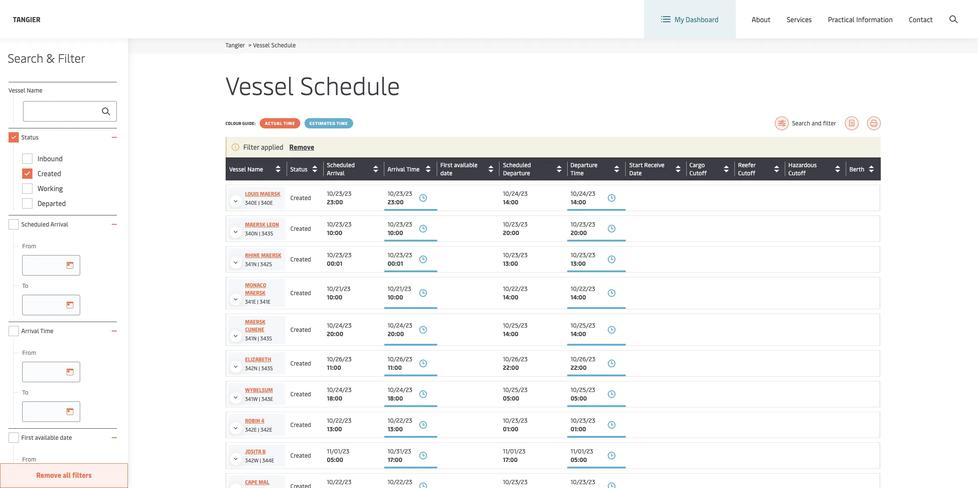 Task type: describe. For each thing, give the bounding box(es) containing it.
To text field
[[22, 295, 80, 315]]

global menu
[[814, 8, 853, 17]]

applied
[[261, 142, 284, 152]]

actual time
[[265, 120, 295, 126]]

341n for 10/24/23 20:00
[[245, 335, 257, 342]]

remove all filters
[[36, 470, 92, 480]]

my
[[675, 15, 684, 24]]

341n for 10/23/23 00:01
[[245, 261, 257, 268]]

1 receive from the left
[[644, 161, 665, 169]]

working
[[38, 184, 63, 193]]

344e
[[262, 457, 274, 464]]

343s for 10:00
[[262, 230, 273, 237]]

leon
[[267, 221, 279, 228]]

1 11:00 from the left
[[327, 364, 341, 372]]

and
[[812, 119, 822, 127]]

1 11/01/23 05:00 from the left
[[327, 447, 350, 464]]

guide:
[[242, 120, 256, 126]]

josita
[[245, 448, 261, 455]]

account
[[937, 8, 962, 17]]

2 10/25/23 05:00 from the left
[[571, 386, 596, 402]]

wybelsum 341w | 343e
[[245, 387, 273, 402]]

global
[[814, 8, 834, 17]]

dashboard
[[686, 15, 719, 24]]

4 10/26/23 from the left
[[571, 355, 596, 363]]

rhine
[[245, 252, 260, 259]]

remove button
[[290, 142, 314, 152]]

menu
[[835, 8, 853, 17]]

mal
[[259, 479, 270, 486]]

1 10/24/23 14:00 from the left
[[503, 190, 528, 206]]

tangier > vessel schedule
[[226, 41, 296, 49]]

1 10/26/23 22:00 from the left
[[503, 355, 528, 372]]

from for scheduled
[[22, 242, 36, 250]]

practical
[[829, 15, 855, 24]]

1 10/23/23 01:00 from the left
[[503, 417, 528, 433]]

maersk for 10/23/23 00:01
[[261, 252, 282, 259]]

maersk inside maersk cunene 341n | 343s
[[245, 318, 266, 325]]

1 horizontal spatial filter
[[243, 142, 259, 152]]

search and filter button
[[776, 117, 837, 130]]

estimated
[[310, 120, 336, 126]]

to for arrival time
[[22, 388, 28, 397]]

1 342e from the left
[[245, 426, 257, 433]]

2 23:00 from the left
[[388, 198, 404, 206]]

343s for 20:00
[[260, 335, 272, 342]]

1 10/21/23 from the left
[[327, 285, 351, 293]]

17:00 for 10/31/23 17:00
[[388, 456, 403, 464]]

342s
[[260, 261, 272, 268]]

maersk leon 340n | 343s
[[245, 221, 279, 237]]

search for search and filter
[[793, 119, 811, 127]]

1 340e from the left
[[245, 199, 257, 206]]

| inside wybelsum 341w | 343e
[[259, 396, 260, 402]]

from for arrival
[[22, 349, 36, 357]]

0 horizontal spatial tangier link
[[13, 14, 40, 25]]

| for 10/24/23 20:00
[[258, 335, 259, 342]]

2 10/21/23 from the left
[[388, 285, 411, 293]]

all
[[63, 470, 71, 480]]

2 10/22/23 14:00 from the left
[[571, 285, 596, 301]]

1 10/25/23 05:00 from the left
[[503, 386, 528, 402]]

2 11:00 from the left
[[388, 364, 402, 372]]

created for 10/26/23 11:00
[[291, 359, 311, 367]]

1 10/23/23 20:00 from the left
[[503, 220, 528, 237]]

robin 4 342e | 342e
[[245, 417, 272, 433]]

b
[[263, 448, 266, 455]]

| for 10/21/23 10:00
[[257, 298, 259, 305]]

2 10/26/23 from the left
[[388, 355, 413, 363]]

1 10/22/23 13:00 from the left
[[327, 417, 352, 433]]

2 10/25/23 14:00 from the left
[[571, 321, 596, 338]]

created for 10/23/23 23:00
[[291, 194, 311, 202]]

1 10/26/23 from the left
[[327, 355, 352, 363]]

services
[[787, 15, 812, 24]]

10/31/23
[[388, 447, 412, 455]]

| for 10/23/23 10:00
[[259, 230, 260, 237]]

login
[[893, 8, 910, 17]]

1 341e from the left
[[245, 298, 256, 305]]

1 01:00 from the left
[[503, 425, 519, 433]]

remove all filters button
[[0, 464, 128, 488]]

| inside elizabeth 342n | 343s
[[259, 365, 260, 372]]

2 10/26/23 11:00 from the left
[[388, 355, 413, 372]]

2 22:00 from the left
[[571, 364, 587, 372]]

1 10/24/23 20:00 from the left
[[327, 321, 352, 338]]

1 18:00 from the left
[[327, 394, 343, 402]]

2 10/23/23 10:00 from the left
[[388, 220, 413, 237]]

/
[[912, 8, 914, 17]]

departed
[[38, 198, 66, 208]]

estimated time
[[310, 120, 348, 126]]

search & filter
[[8, 50, 85, 66]]

cunene
[[245, 326, 264, 333]]

wybelsum
[[245, 387, 273, 394]]

colour guide:
[[226, 120, 256, 126]]

login / create account link
[[878, 0, 962, 25]]

monaco
[[245, 282, 266, 289]]

0 horizontal spatial schedule
[[271, 41, 296, 49]]

filter applied remove
[[243, 142, 314, 152]]

created for 10/23/23 00:01
[[291, 255, 311, 263]]

1 11/01/23 from the left
[[327, 447, 350, 455]]

louis maersk 340e | 340e
[[245, 190, 281, 206]]

monaco maersk 341e | 341e
[[245, 282, 271, 305]]

2 10/24/23 18:00 from the left
[[388, 386, 413, 402]]

location
[[760, 8, 787, 17]]

practical information button
[[829, 0, 893, 38]]

2 10/23/23 01:00 from the left
[[571, 417, 596, 433]]

my dashboard
[[675, 15, 719, 24]]

contact button
[[910, 0, 933, 38]]

cape
[[245, 479, 258, 486]]

search and filter
[[793, 119, 837, 127]]

josita b 342w | 344e
[[245, 448, 274, 464]]

1 10/21/23 10:00 from the left
[[327, 285, 351, 301]]

cape mal
[[245, 479, 270, 486]]

inbound
[[38, 154, 63, 163]]

switch
[[738, 8, 759, 17]]

2 00:01 from the left
[[388, 259, 403, 268]]

2 341e from the left
[[260, 298, 271, 305]]

2 10/24/23 14:00 from the left
[[571, 190, 596, 206]]

Working checkbox
[[22, 184, 32, 194]]

search for search & filter
[[8, 50, 43, 66]]

created for 10/23/23 10:00
[[291, 224, 311, 233]]

cape mal button
[[230, 478, 274, 488]]

elizabeth
[[245, 356, 271, 363]]

10/31/23 17:00
[[388, 447, 412, 464]]

my dashboard button
[[661, 0, 719, 38]]

information
[[857, 15, 893, 24]]

robin
[[245, 417, 260, 424]]

&
[[46, 50, 55, 66]]

rhine maersk 341n | 342s
[[245, 252, 282, 268]]

17:00 for 11/01/23 17:00
[[503, 456, 518, 464]]



Task type: locate. For each thing, give the bounding box(es) containing it.
2 340e from the left
[[261, 199, 273, 206]]

11/01/23 05:00
[[327, 447, 350, 464], [571, 447, 594, 464]]

1 horizontal spatial 10/25/23 05:00
[[571, 386, 596, 402]]

search left the and
[[793, 119, 811, 127]]

tangier for tangier > vessel schedule
[[226, 41, 245, 49]]

2 11/01/23 05:00 from the left
[[571, 447, 594, 464]]

name
[[27, 86, 42, 94], [248, 165, 263, 173], [248, 165, 263, 173]]

2 10/23/23 00:01 from the left
[[388, 251, 413, 268]]

05:00
[[503, 394, 520, 402], [571, 394, 587, 402], [327, 456, 343, 464], [571, 456, 587, 464]]

1 10/26/23 11:00 from the left
[[327, 355, 352, 372]]

0 horizontal spatial 342e
[[245, 426, 257, 433]]

louis
[[245, 190, 259, 197]]

cargo cutoff button
[[690, 161, 733, 177], [690, 161, 733, 177]]

2 341n from the top
[[245, 335, 257, 342]]

2 from from the top
[[22, 349, 36, 357]]

maersk up 340n at the left of page
[[245, 221, 266, 228]]

vessel name
[[9, 86, 42, 94], [229, 165, 263, 173], [229, 165, 263, 173]]

0 horizontal spatial 18:00
[[327, 394, 343, 402]]

10/26/23 22:00
[[503, 355, 528, 372], [571, 355, 596, 372]]

to up to text field
[[22, 388, 28, 397]]

elizabeth 342n | 343s
[[245, 356, 273, 372]]

maersk inside monaco maersk 341e | 341e
[[245, 289, 266, 296]]

maersk for 10/21/23 10:00
[[245, 289, 266, 296]]

2 342e from the left
[[261, 426, 272, 433]]

1 10/23/23 00:01 from the left
[[327, 251, 352, 268]]

time right the actual
[[284, 120, 295, 126]]

2 time from the left
[[337, 120, 348, 126]]

maersk down monaco
[[245, 289, 266, 296]]

| for 10/23/23 23:00
[[258, 199, 260, 206]]

2 10/23/23 23:00 from the left
[[388, 190, 413, 206]]

0 horizontal spatial 10/21/23
[[327, 285, 351, 293]]

1 horizontal spatial 10/24/23 20:00
[[388, 321, 413, 338]]

2 18:00 from the left
[[388, 394, 403, 402]]

1 horizontal spatial 11/01/23 05:00
[[571, 447, 594, 464]]

1 vertical spatial schedule
[[300, 68, 400, 102]]

reefer cutoff button
[[739, 161, 783, 177], [739, 161, 783, 177]]

hazardous
[[789, 161, 817, 169], [789, 161, 817, 169]]

1 horizontal spatial 11:00
[[388, 364, 402, 372]]

1 horizontal spatial 10/24/23 14:00
[[571, 190, 596, 206]]

1 horizontal spatial 10/22/23 14:00
[[571, 285, 596, 301]]

10/24/23 14:00
[[503, 190, 528, 206], [571, 190, 596, 206]]

340e down louis
[[245, 199, 257, 206]]

to up to text box
[[22, 282, 28, 290]]

search left &
[[8, 50, 43, 66]]

about button
[[752, 0, 771, 38]]

14:00
[[503, 198, 519, 206], [571, 198, 586, 206], [503, 293, 519, 301], [571, 293, 586, 301], [503, 330, 519, 338], [571, 330, 586, 338]]

filters
[[72, 470, 92, 480]]

1 vertical spatial 341n
[[245, 335, 257, 342]]

1 horizontal spatial 10/23/23 23:00
[[388, 190, 413, 206]]

11/01/23 17:00
[[503, 447, 526, 464]]

17:00 inside 10/31/23 17:00
[[388, 456, 403, 464]]

1 vertical spatial to
[[22, 388, 28, 397]]

10:00
[[327, 229, 343, 237], [388, 229, 403, 237], [327, 293, 343, 301], [388, 293, 403, 301]]

Departed checkbox
[[22, 198, 32, 209]]

maersk
[[260, 190, 281, 197], [245, 221, 266, 228], [261, 252, 282, 259], [245, 289, 266, 296], [245, 318, 266, 325]]

2 10/23/23 20:00 from the left
[[571, 220, 596, 237]]

1 horizontal spatial 01:00
[[571, 425, 586, 433]]

1 10/22/23 14:00 from the left
[[503, 285, 528, 301]]

1 horizontal spatial 10/23/23 00:01
[[388, 251, 413, 268]]

0 horizontal spatial 10/23/23 13:00
[[503, 251, 528, 268]]

343s inside elizabeth 342n | 343s
[[261, 365, 273, 372]]

0 horizontal spatial 22:00
[[503, 364, 519, 372]]

From text field
[[22, 255, 80, 276]]

created for 11/01/23 05:00
[[291, 452, 311, 460]]

1 horizontal spatial 18:00
[[388, 394, 403, 402]]

2 17:00 from the left
[[503, 456, 518, 464]]

1 horizontal spatial remove
[[290, 142, 314, 152]]

To text field
[[22, 402, 80, 422]]

342e down robin
[[245, 426, 257, 433]]

341n inside maersk cunene 341n | 343s
[[245, 335, 257, 342]]

0 horizontal spatial 10/22/23 13:00
[[327, 417, 352, 433]]

maersk right louis
[[260, 190, 281, 197]]

remove right applied
[[290, 142, 314, 152]]

1 horizontal spatial search
[[793, 119, 811, 127]]

arrival time
[[388, 165, 420, 173], [388, 165, 420, 173], [21, 327, 53, 335]]

actual
[[265, 120, 283, 126]]

1 vertical spatial filter
[[243, 142, 259, 152]]

10/23/23 13:00
[[503, 251, 528, 268], [571, 251, 596, 268]]

1 horizontal spatial tangier
[[226, 41, 245, 49]]

created for 10/22/23 13:00
[[291, 421, 311, 429]]

Inbound checkbox
[[22, 154, 32, 164]]

0 horizontal spatial 340e
[[245, 199, 257, 206]]

20:00
[[503, 229, 520, 237], [571, 229, 587, 237], [327, 330, 343, 338], [388, 330, 404, 338]]

1 horizontal spatial 17:00
[[503, 456, 518, 464]]

|
[[258, 199, 260, 206], [259, 230, 260, 237], [258, 261, 259, 268], [257, 298, 259, 305], [258, 335, 259, 342], [259, 365, 260, 372], [259, 396, 260, 402], [258, 426, 259, 433], [260, 457, 261, 464]]

switch location button
[[725, 8, 787, 17]]

1 horizontal spatial 340e
[[261, 199, 273, 206]]

1 horizontal spatial 10/24/23 18:00
[[388, 386, 413, 402]]

1 10/23/23 23:00 from the left
[[327, 190, 352, 206]]

remove
[[290, 142, 314, 152], [36, 470, 61, 480]]

vessel schedule
[[226, 68, 400, 102]]

343s down "cunene" at the left of page
[[260, 335, 272, 342]]

0 vertical spatial schedule
[[271, 41, 296, 49]]

0 horizontal spatial 341e
[[245, 298, 256, 305]]

time
[[284, 120, 295, 126], [337, 120, 348, 126]]

2 to from the top
[[22, 388, 28, 397]]

time for actual time
[[284, 120, 295, 126]]

0 vertical spatial search
[[8, 50, 43, 66]]

0 horizontal spatial 10/22/23 14:00
[[503, 285, 528, 301]]

0 horizontal spatial time
[[284, 120, 295, 126]]

1 vertical spatial 343s
[[260, 335, 272, 342]]

1 horizontal spatial 00:01
[[388, 259, 403, 268]]

hazardous cutoff button
[[789, 161, 844, 177], [789, 161, 844, 177]]

receive
[[644, 161, 665, 169], [645, 161, 665, 169]]

1 22:00 from the left
[[503, 364, 519, 372]]

1 10/25/23 14:00 from the left
[[503, 321, 528, 338]]

340n
[[245, 230, 258, 237]]

0 horizontal spatial 10/24/23 18:00
[[327, 386, 352, 402]]

filter
[[58, 50, 85, 66], [243, 142, 259, 152]]

0 horizontal spatial 10/23/23 00:01
[[327, 251, 352, 268]]

| down robin
[[258, 426, 259, 433]]

2 vertical spatial from
[[22, 455, 36, 464]]

1 10/24/23 18:00 from the left
[[327, 386, 352, 402]]

services button
[[787, 0, 812, 38]]

0 horizontal spatial 10/23/23 23:00
[[327, 190, 352, 206]]

| right 340n at the left of page
[[259, 230, 260, 237]]

343s inside maersk cunene 341n | 343s
[[260, 335, 272, 342]]

2 10/24/23 20:00 from the left
[[388, 321, 413, 338]]

scheduled departure button
[[503, 161, 565, 177], [503, 161, 566, 177]]

| down monaco
[[257, 298, 259, 305]]

| for 10/22/23 13:00
[[258, 426, 259, 433]]

342w
[[245, 457, 259, 464]]

2 horizontal spatial 11/01/23
[[571, 447, 594, 455]]

13:00
[[503, 259, 518, 268], [571, 259, 586, 268], [327, 425, 342, 433], [388, 425, 403, 433]]

time for estimated time
[[337, 120, 348, 126]]

1 horizontal spatial 10/21/23 10:00
[[388, 285, 411, 301]]

tangier
[[13, 14, 40, 24], [226, 41, 245, 49]]

1 to from the top
[[22, 282, 28, 290]]

| inside monaco maersk 341e | 341e
[[257, 298, 259, 305]]

1 horizontal spatial 10/21/23
[[388, 285, 411, 293]]

17:00 inside '11/01/23 17:00'
[[503, 456, 518, 464]]

340e up leon
[[261, 199, 273, 206]]

2 vertical spatial 343s
[[261, 365, 273, 372]]

0 vertical spatial tangier
[[13, 14, 40, 24]]

to
[[22, 282, 28, 290], [22, 388, 28, 397]]

1 horizontal spatial 10/25/23 14:00
[[571, 321, 596, 338]]

2 10/21/23 10:00 from the left
[[388, 285, 411, 301]]

342e down 4
[[261, 426, 272, 433]]

1 horizontal spatial tangier link
[[226, 41, 245, 49]]

maersk up "cunene" at the left of page
[[245, 318, 266, 325]]

10/23/23
[[327, 190, 352, 198], [388, 190, 413, 198], [327, 220, 352, 228], [388, 220, 413, 228], [503, 220, 528, 228], [571, 220, 596, 228], [327, 251, 352, 259], [388, 251, 413, 259], [503, 251, 528, 259], [571, 251, 596, 259], [503, 417, 528, 425], [571, 417, 596, 425], [503, 478, 528, 486], [571, 478, 596, 486]]

0 horizontal spatial 10/24/23 20:00
[[327, 321, 352, 338]]

>
[[249, 41, 252, 49]]

time right estimated
[[337, 120, 348, 126]]

1 horizontal spatial 10/23/23 10:00
[[388, 220, 413, 237]]

None checkbox
[[9, 219, 19, 230], [9, 433, 19, 443], [9, 219, 19, 230], [9, 433, 19, 443]]

reefer
[[739, 161, 756, 169], [739, 161, 756, 169]]

1 vertical spatial remove
[[36, 470, 61, 480]]

| left 344e
[[260, 457, 261, 464]]

0 horizontal spatial 23:00
[[327, 198, 343, 206]]

0 horizontal spatial 01:00
[[503, 425, 519, 433]]

| inside maersk leon 340n | 343s
[[259, 230, 260, 237]]

hazardous cutoff
[[789, 161, 817, 177], [789, 161, 817, 177]]

| down "cunene" at the left of page
[[258, 335, 259, 342]]

3 11/01/23 from the left
[[571, 447, 594, 455]]

login / create account
[[893, 8, 962, 17]]

1 horizontal spatial 10/23/23 01:00
[[571, 417, 596, 433]]

3 10/26/23 from the left
[[503, 355, 528, 363]]

0 horizontal spatial 11/01/23 05:00
[[327, 447, 350, 464]]

0 horizontal spatial 10/26/23 11:00
[[327, 355, 352, 372]]

0 horizontal spatial 11/01/23
[[327, 447, 350, 455]]

0 horizontal spatial filter
[[58, 50, 85, 66]]

From text field
[[22, 362, 80, 382]]

1 10/23/23 10:00 from the left
[[327, 220, 352, 237]]

1 horizontal spatial 10/23/23 20:00
[[571, 220, 596, 237]]

0 vertical spatial to
[[22, 282, 28, 290]]

0 horizontal spatial search
[[8, 50, 43, 66]]

arrival
[[388, 165, 405, 173], [388, 165, 405, 173], [327, 169, 345, 177], [327, 169, 345, 177], [50, 220, 68, 228], [21, 327, 39, 335]]

1 horizontal spatial 10/26/23 22:00
[[571, 355, 596, 372]]

| right 342n
[[259, 365, 260, 372]]

berth button
[[850, 162, 879, 176], [850, 162, 879, 176]]

341w
[[245, 396, 258, 402]]

to for scheduled arrival
[[22, 282, 28, 290]]

1 horizontal spatial 10/26/23 11:00
[[388, 355, 413, 372]]

contact
[[910, 15, 933, 24]]

| inside louis maersk 340e | 340e
[[258, 199, 260, 206]]

practical information
[[829, 15, 893, 24]]

start receive date
[[630, 161, 665, 177], [630, 161, 665, 177]]

343e
[[261, 396, 273, 402]]

343s down leon
[[262, 230, 273, 237]]

1 horizontal spatial schedule
[[300, 68, 400, 102]]

1 horizontal spatial 11/01/23
[[503, 447, 526, 455]]

first available date button
[[441, 161, 497, 177], [441, 161, 498, 177]]

342e
[[245, 426, 257, 433], [261, 426, 272, 433]]

10/26/23 11:00
[[327, 355, 352, 372], [388, 355, 413, 372]]

2 receive from the left
[[645, 161, 665, 169]]

created for 10/21/23 10:00
[[291, 289, 311, 297]]

17:00
[[388, 456, 403, 464], [503, 456, 518, 464]]

created for 10/24/23 20:00
[[291, 326, 311, 334]]

| inside robin 4 342e | 342e
[[258, 426, 259, 433]]

cutoff
[[690, 169, 707, 177], [690, 169, 707, 177], [739, 169, 756, 177], [739, 169, 756, 177], [789, 169, 806, 177], [789, 169, 806, 177]]

1 vertical spatial tangier
[[226, 41, 245, 49]]

search
[[8, 50, 43, 66], [793, 119, 811, 127]]

0 vertical spatial from
[[22, 242, 36, 250]]

maersk up 342s
[[261, 252, 282, 259]]

0 vertical spatial 343s
[[262, 230, 273, 237]]

0 horizontal spatial 00:01
[[327, 259, 343, 268]]

0 horizontal spatial 10/23/23 10:00
[[327, 220, 352, 237]]

0 horizontal spatial 10/26/23 22:00
[[503, 355, 528, 372]]

1 horizontal spatial 342e
[[261, 426, 272, 433]]

0 vertical spatial tangier link
[[13, 14, 40, 25]]

0 horizontal spatial 10/23/23 20:00
[[503, 220, 528, 237]]

Created checkbox
[[22, 169, 32, 179]]

filter
[[824, 119, 837, 127]]

1 10/23/23 13:00 from the left
[[503, 251, 528, 268]]

1 horizontal spatial 23:00
[[388, 198, 404, 206]]

search inside button
[[793, 119, 811, 127]]

| inside josita b 342w | 344e
[[260, 457, 261, 464]]

| down louis
[[258, 199, 260, 206]]

340e
[[245, 199, 257, 206], [261, 199, 273, 206]]

filter left applied
[[243, 142, 259, 152]]

1 23:00 from the left
[[327, 198, 343, 206]]

| inside rhine maersk 341n | 342s
[[258, 261, 259, 268]]

10/23/23 23:00
[[327, 190, 352, 206], [388, 190, 413, 206]]

0 horizontal spatial 10/25/23 14:00
[[503, 321, 528, 338]]

341n inside rhine maersk 341n | 342s
[[245, 261, 257, 268]]

maersk inside louis maersk 340e | 340e
[[260, 190, 281, 197]]

maersk inside maersk leon 340n | 343s
[[245, 221, 266, 228]]

0 horizontal spatial 10/23/23 01:00
[[503, 417, 528, 433]]

create
[[916, 8, 936, 17]]

None checkbox
[[9, 132, 19, 143], [9, 326, 19, 336], [9, 132, 19, 143], [9, 326, 19, 336]]

1 vertical spatial from
[[22, 349, 36, 357]]

1 from from the top
[[22, 242, 36, 250]]

0 horizontal spatial tangier
[[13, 14, 40, 24]]

maersk cunene 341n | 343s
[[245, 318, 272, 342]]

cargo
[[690, 161, 705, 169], [690, 161, 705, 169]]

None text field
[[23, 101, 117, 122]]

| inside maersk cunene 341n | 343s
[[258, 335, 259, 342]]

global menu button
[[795, 0, 861, 25]]

10/22/23 13:00
[[327, 417, 352, 433], [388, 417, 412, 433]]

0 horizontal spatial 10/24/23 14:00
[[503, 190, 528, 206]]

2 10/23/23 13:00 from the left
[[571, 251, 596, 268]]

maersk for 10/23/23 23:00
[[260, 190, 281, 197]]

scheduled
[[327, 161, 355, 169], [327, 161, 355, 169], [503, 161, 531, 169], [503, 161, 531, 169], [21, 220, 49, 228]]

0 vertical spatial remove
[[290, 142, 314, 152]]

1 horizontal spatial 341e
[[260, 298, 271, 305]]

1 00:01 from the left
[[327, 259, 343, 268]]

| left 342s
[[258, 261, 259, 268]]

10/21/23 10:00
[[327, 285, 351, 301], [388, 285, 411, 301]]

switch location
[[738, 8, 787, 17]]

1 17:00 from the left
[[388, 456, 403, 464]]

tangier for tangier
[[13, 14, 40, 24]]

1 horizontal spatial time
[[337, 120, 348, 126]]

11:00
[[327, 364, 341, 372], [388, 364, 402, 372]]

created for 10/24/23 18:00
[[291, 390, 311, 398]]

341n down "cunene" at the left of page
[[245, 335, 257, 342]]

2 10/26/23 22:00 from the left
[[571, 355, 596, 372]]

0 horizontal spatial 10/21/23 10:00
[[327, 285, 351, 301]]

0 vertical spatial filter
[[58, 50, 85, 66]]

1 horizontal spatial 10/22/23 13:00
[[388, 417, 412, 433]]

| for 10/23/23 00:01
[[258, 261, 259, 268]]

maersk inside rhine maersk 341n | 342s
[[261, 252, 282, 259]]

343s down "elizabeth" on the bottom left of the page
[[261, 365, 273, 372]]

1 vertical spatial search
[[793, 119, 811, 127]]

1 time from the left
[[284, 120, 295, 126]]

10/22/23
[[503, 285, 528, 293], [571, 285, 596, 293], [327, 417, 352, 425], [388, 417, 412, 425], [327, 478, 352, 486], [388, 478, 412, 486]]

time
[[407, 165, 420, 173], [407, 165, 420, 173], [571, 169, 584, 177], [571, 169, 584, 177], [40, 327, 53, 335]]

4
[[261, 417, 264, 424]]

0 horizontal spatial remove
[[36, 470, 61, 480]]

1 vertical spatial tangier link
[[226, 41, 245, 49]]

10/25/23
[[503, 321, 528, 329], [571, 321, 596, 329], [503, 386, 528, 394], [571, 386, 596, 394]]

remove left the all
[[36, 470, 61, 480]]

01:00
[[503, 425, 519, 433], [571, 425, 586, 433]]

10/22/23 14:00
[[503, 285, 528, 301], [571, 285, 596, 301]]

scheduled arrival
[[327, 161, 355, 177], [327, 161, 355, 177], [21, 220, 68, 228]]

342n
[[245, 365, 258, 372]]

0 horizontal spatial 10/25/23 05:00
[[503, 386, 528, 402]]

vessel
[[253, 41, 270, 49], [226, 68, 294, 102], [9, 86, 25, 94], [229, 165, 246, 173], [229, 165, 246, 173]]

2 10/22/23 13:00 from the left
[[388, 417, 412, 433]]

0 horizontal spatial 11:00
[[327, 364, 341, 372]]

341n down "rhine"
[[245, 261, 257, 268]]

2 01:00 from the left
[[571, 425, 586, 433]]

341n
[[245, 261, 257, 268], [245, 335, 257, 342]]

1 horizontal spatial 22:00
[[571, 364, 587, 372]]

1 horizontal spatial 10/23/23 13:00
[[571, 251, 596, 268]]

10/21/23
[[327, 285, 351, 293], [388, 285, 411, 293]]

filter right &
[[58, 50, 85, 66]]

scheduled arrival button
[[327, 161, 382, 177], [327, 161, 382, 177]]

343s inside maersk leon 340n | 343s
[[262, 230, 273, 237]]

0 horizontal spatial 17:00
[[388, 456, 403, 464]]

3 from from the top
[[22, 455, 36, 464]]

arrival time button
[[388, 162, 435, 176], [388, 162, 435, 176]]

| for 11/01/23 05:00
[[260, 457, 261, 464]]

about
[[752, 15, 771, 24]]

1 341n from the top
[[245, 261, 257, 268]]

| left 343e
[[259, 396, 260, 402]]

remove inside button
[[36, 470, 61, 480]]

2 11/01/23 from the left
[[503, 447, 526, 455]]

colour
[[226, 120, 241, 126]]

0 vertical spatial 341n
[[245, 261, 257, 268]]



Task type: vqa. For each thing, say whether or not it's contained in the screenshot.


